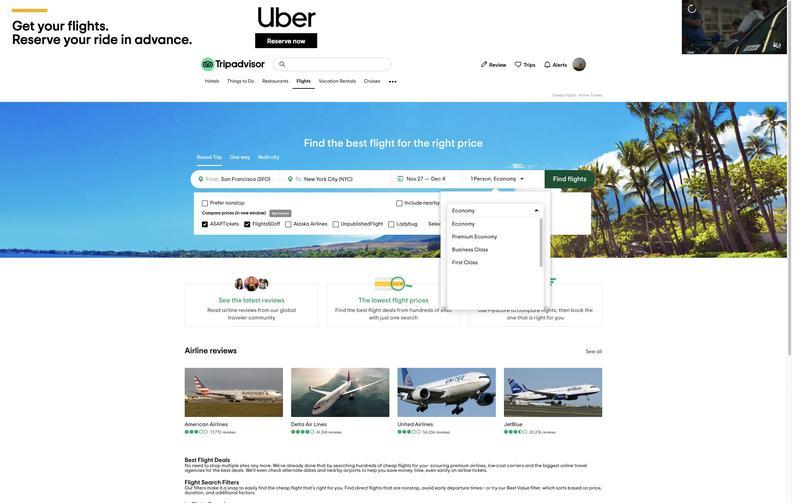 Task type: locate. For each thing, give the bounding box(es) containing it.
0 vertical spatial best
[[185, 458, 197, 464]]

0 horizontal spatial see
[[219, 297, 230, 304]]

lowest
[[372, 297, 391, 304]]

best left value on the bottom of page
[[507, 486, 516, 491]]

1 horizontal spatial see
[[586, 349, 595, 355]]

(0-
[[473, 265, 480, 270]]

to left do
[[243, 79, 247, 84]]

1 horizontal spatial that
[[383, 486, 392, 491]]

sorts
[[556, 486, 567, 491]]

on left price,
[[583, 486, 589, 491]]

and inside flight search filters our filters make it a snap to easily find the cheap flight that's right for you. find direct flights that are nonstop, avoid early departure times— or try our best value filter, which sorts based on price, duration, and additional factors.
[[206, 491, 214, 496]]

0 horizontal spatial nearby
[[327, 469, 343, 473]]

1 horizontal spatial 3 of 5 bubbles image
[[398, 430, 422, 435]]

cost
[[497, 464, 506, 469]]

1 vertical spatial flight
[[369, 308, 381, 313]]

airlines for alaska airlines
[[311, 222, 327, 227]]

0 vertical spatial see
[[219, 297, 230, 304]]

1 0 from the top
[[448, 251, 451, 256]]

flight inside flight search filters our filters make it a snap to easily find the cheap flight that's right for you. find direct flights that are nonstop, avoid early departure times— or try our best value filter, which sorts based on price, duration, and additional factors.
[[185, 480, 200, 486]]

1 horizontal spatial our
[[499, 486, 506, 491]]

to right snap
[[240, 486, 244, 491]]

1 for 1 adult (18-64)
[[448, 236, 450, 242]]

class down the (65+)
[[464, 260, 478, 266]]

low-
[[488, 464, 497, 469]]

1 vertical spatial best
[[357, 308, 368, 313]]

0 vertical spatial cheap
[[383, 464, 397, 469]]

flight for deals
[[369, 308, 381, 313]]

best
[[346, 138, 368, 149], [357, 308, 368, 313], [221, 469, 231, 473]]

airports up select all at the top right of the page
[[441, 201, 460, 206]]

filters
[[194, 486, 206, 491]]

airlines for american airlines
[[210, 422, 228, 428]]

0 horizontal spatial sites
[[240, 464, 250, 469]]

0 vertical spatial airline
[[222, 308, 237, 313]]

the inside use flyscore to compare flights, then book the one that is right for you
[[585, 308, 593, 313]]

hundreds inside find the best flight deals from hundreds of sites with just one search
[[410, 308, 433, 313]]

departure
[[447, 486, 470, 491]]

alerts
[[553, 62, 567, 68]]

0 vertical spatial our
[[270, 308, 279, 313]]

economy
[[494, 176, 517, 182], [452, 208, 475, 214], [453, 208, 475, 214], [452, 221, 475, 227], [475, 234, 497, 240]]

best inside flight search filters our filters make it a snap to easily find the cheap flight that's right for you. find direct flights that are nonstop, avoid early departure times— or try our best value filter, which sorts based on price, duration, and additional factors.
[[507, 486, 516, 491]]

need
[[192, 464, 203, 469]]

help
[[368, 469, 377, 473]]

2 0 from the top
[[448, 265, 451, 270]]

shop
[[210, 464, 221, 469]]

and down search
[[206, 491, 214, 496]]

1 vertical spatial all
[[597, 349, 603, 355]]

with
[[369, 315, 379, 321]]

1 vertical spatial airline
[[458, 469, 472, 473]]

1 horizontal spatial best
[[507, 486, 516, 491]]

find inside flight search filters our filters make it a snap to easily find the cheap flight that's right for you. find direct flights that are nonstop, avoid early departure times— or try our best value filter, which sorts based on price, duration, and additional factors.
[[345, 486, 354, 491]]

from inside read airline reviews from our global traveler community
[[258, 308, 269, 313]]

that left is
[[518, 315, 528, 321]]

you–
[[420, 464, 430, 469]]

0 horizontal spatial airline
[[185, 347, 208, 355]]

None search field
[[274, 58, 391, 71]]

flyscore inside use flyscore to compare flights, then book the one that is right for you
[[489, 308, 510, 313]]

1 vertical spatial flights
[[398, 464, 412, 469]]

2 vertical spatial flight
[[291, 486, 302, 491]]

best inside find the best flight deals from hundreds of sites with just one search
[[357, 308, 368, 313]]

read
[[207, 308, 221, 313]]

3 of 5 bubbles image inside '54,236 reviews' link
[[398, 430, 422, 435]]

that inside flight search filters our filters make it a snap to easily find the cheap flight that's right for you. find direct flights that are nonstop, avoid early departure times— or try our best value filter, which sorts based on price, duration, and additional factors.
[[383, 486, 392, 491]]

1 vertical spatial airline
[[185, 347, 208, 355]]

0 horizontal spatial that
[[317, 464, 326, 469]]

flight inside best flight deals no need to shop multiple sites any more. we've already done that by searching hundreds of cheap flights for you– scouring premium airlines, low-cost carriers and the biggest online travel agencies for the best deals. we'll even check alternate dates and nearby airports to help you save money, time, even sanity on airline tickets.
[[198, 458, 213, 464]]

0 horizontal spatial best
[[185, 458, 197, 464]]

2 vertical spatial that
[[383, 486, 392, 491]]

flight up duration,
[[185, 480, 200, 486]]

cheap down check
[[276, 486, 290, 491]]

0 horizontal spatial flights
[[369, 486, 382, 491]]

one-
[[230, 155, 241, 160]]

3 of 5 bubbles image
[[185, 430, 209, 435], [398, 430, 422, 435]]

0 vertical spatial nearby
[[423, 201, 440, 206]]

restaurants
[[262, 79, 289, 84]]

right right is
[[534, 315, 546, 321]]

cruises link
[[360, 75, 384, 89]]

ladybug
[[397, 222, 418, 227]]

that
[[518, 315, 528, 321], [317, 464, 326, 469], [383, 486, 392, 491]]

airports up direct
[[344, 469, 361, 473]]

filters
[[222, 480, 239, 486]]

0 for 0 children (0-17)
[[448, 265, 451, 270]]

that left are
[[383, 486, 392, 491]]

from up the traveler community
[[258, 308, 269, 313]]

1 horizontal spatial hundreds
[[410, 308, 433, 313]]

new
[[241, 211, 249, 216]]

0 horizontal spatial all
[[445, 221, 451, 227]]

flights inside button
[[568, 176, 587, 183]]

2 vertical spatial flights
[[369, 486, 382, 491]]

to up 'one'
[[511, 308, 516, 313]]

1 horizontal spatial all
[[597, 349, 603, 355]]

class down 64)
[[475, 247, 488, 253]]

best
[[185, 458, 197, 464], [507, 486, 516, 491]]

1 3 of 5 bubbles image from the left
[[185, 430, 209, 435]]

1 left person on the right top of the page
[[471, 176, 473, 182]]

tripadvisor image
[[201, 58, 265, 71]]

1 horizontal spatial on
[[583, 486, 589, 491]]

american airlines
[[185, 422, 228, 428]]

our
[[270, 308, 279, 313], [499, 486, 506, 491]]

united
[[398, 422, 414, 428]]

hundreds down the flight prices
[[410, 308, 433, 313]]

our inside read airline reviews from our global traveler community
[[270, 308, 279, 313]]

vacation
[[319, 79, 339, 84]]

find flights
[[553, 176, 587, 183]]

value
[[518, 486, 530, 491]]

1 horizontal spatial airline
[[579, 94, 590, 97]]

0 horizontal spatial even
[[257, 469, 267, 473]]

airline left tickets.
[[458, 469, 472, 473]]

0 horizontal spatial of
[[378, 464, 382, 469]]

nearby up you.
[[327, 469, 343, 473]]

1 horizontal spatial 1
[[471, 176, 473, 182]]

find inside button
[[553, 176, 567, 183]]

20,276 reviews
[[530, 431, 556, 435]]

best inside best flight deals no need to shop multiple sites any more. we've already done that by searching hundreds of cheap flights for you– scouring premium airlines, low-cost carriers and the biggest online travel agencies for the best deals. we'll even check alternate dates and nearby airports to help you save money, time, even sanity on airline tickets.
[[221, 469, 231, 473]]

nearby right include
[[423, 201, 440, 206]]

64)
[[473, 236, 481, 242]]

0 horizontal spatial airlines
[[210, 422, 228, 428]]

1 horizontal spatial nearby
[[423, 201, 440, 206]]

premium
[[450, 464, 469, 469]]

(65+)
[[471, 251, 483, 256]]

2 horizontal spatial airlines
[[415, 422, 433, 428]]

delta air lines
[[291, 422, 327, 428]]

1 vertical spatial right
[[534, 315, 546, 321]]

asaptickets
[[210, 222, 239, 227]]

0 horizontal spatial from
[[258, 308, 269, 313]]

flights inside flight search filters our filters make it a snap to easily find the cheap flight that's right for you. find direct flights that are nonstop, avoid early departure times— or try our best value filter, which sorts based on price, duration, and additional factors.
[[369, 486, 382, 491]]

cheap flights - airline tickets
[[553, 94, 603, 97]]

right left price
[[432, 138, 455, 149]]

flyscore up compare
[[522, 297, 549, 304]]

that left by on the left bottom of the page
[[317, 464, 326, 469]]

2 3 of 5 bubbles image from the left
[[398, 430, 422, 435]]

flight prices
[[393, 297, 429, 304]]

1 vertical spatial airports
[[344, 469, 361, 473]]

1 from from the left
[[258, 308, 269, 313]]

61,768
[[317, 431, 328, 435]]

hundreds left you
[[356, 464, 377, 469]]

1 vertical spatial 1
[[448, 236, 450, 242]]

airports inside best flight deals no need to shop multiple sites any more. we've already done that by searching hundreds of cheap flights for you– scouring premium airlines, low-cost carriers and the biggest online travel agencies for the best deals. we'll even check alternate dates and nearby airports to help you save money, time, even sanity on airline tickets.
[[344, 469, 361, 473]]

jetblue
[[504, 422, 523, 428]]

first class
[[452, 260, 478, 266]]

1 horizontal spatial flights
[[398, 464, 412, 469]]

2 vertical spatial best
[[221, 469, 231, 473]]

tickets.
[[473, 469, 488, 473]]

2 horizontal spatial right
[[534, 315, 546, 321]]

airlines right alaska at left top
[[311, 222, 327, 227]]

0 vertical spatial flights
[[297, 79, 311, 84]]

class for first class
[[464, 260, 478, 266]]

sites inside best flight deals no need to shop multiple sites any more. we've already done that by searching hundreds of cheap flights for you– scouring premium airlines, low-cost carriers and the biggest online travel agencies for the best deals. we'll even check alternate dates and nearby airports to help you save money, time, even sanity on airline tickets.
[[240, 464, 250, 469]]

unpublishedflight
[[341, 222, 383, 227]]

united airlines
[[398, 422, 433, 428]]

3 of 5 bubbles image down united
[[398, 430, 422, 435]]

our left global
[[270, 308, 279, 313]]

0 horizontal spatial hundreds
[[356, 464, 377, 469]]

nearby inside best flight deals no need to shop multiple sites any more. we've already done that by searching hundreds of cheap flights for you– scouring premium airlines, low-cost carriers and the biggest online travel agencies for the best deals. we'll even check alternate dates and nearby airports to help you save money, time, even sanity on airline tickets.
[[327, 469, 343, 473]]

2 even from the left
[[426, 469, 436, 473]]

even right time,
[[426, 469, 436, 473]]

From where? text field
[[220, 175, 276, 184]]

1 vertical spatial see
[[586, 349, 595, 355]]

1 vertical spatial cheap
[[276, 486, 290, 491]]

find inside find the best flight deals from hundreds of sites with just one search
[[335, 308, 346, 313]]

flight for for
[[370, 138, 395, 149]]

1 horizontal spatial flyscore
[[522, 297, 549, 304]]

2 horizontal spatial flights
[[568, 176, 587, 183]]

even right we'll
[[257, 469, 267, 473]]

1 vertical spatial flyscore
[[489, 308, 510, 313]]

0 horizontal spatial airports
[[344, 469, 361, 473]]

54,236 reviews
[[423, 431, 450, 435]]

way
[[241, 155, 250, 160]]

flight
[[370, 138, 395, 149], [369, 308, 381, 313], [291, 486, 302, 491]]

trips
[[524, 62, 536, 68]]

early
[[435, 486, 446, 491]]

0 vertical spatial airports
[[441, 201, 460, 206]]

0 horizontal spatial airline
[[222, 308, 237, 313]]

scouring
[[431, 464, 449, 469]]

cheap
[[553, 94, 564, 97]]

flight
[[198, 458, 213, 464], [185, 480, 200, 486]]

find
[[259, 486, 267, 491]]

on right sanity
[[451, 469, 457, 473]]

price,
[[590, 486, 602, 491]]

one-way
[[230, 155, 250, 160]]

0 vertical spatial 0
[[448, 251, 451, 256]]

0 horizontal spatial 1
[[448, 236, 450, 242]]

0 horizontal spatial our
[[270, 308, 279, 313]]

best up agencies
[[185, 458, 197, 464]]

To where? text field
[[303, 175, 365, 184]]

sites inside find the best flight deals from hundreds of sites with just one search
[[441, 308, 452, 313]]

3 of 5 bubbles image inside 77,772 reviews link
[[185, 430, 209, 435]]

1 vertical spatial sites
[[240, 464, 250, 469]]

airlines
[[311, 222, 327, 227], [210, 422, 228, 428], [415, 422, 433, 428]]

time,
[[415, 469, 425, 473]]

0
[[448, 251, 451, 256], [448, 265, 451, 270]]

0 horizontal spatial flights
[[297, 79, 311, 84]]

flight inside find the best flight deals from hundreds of sites with just one search
[[369, 308, 381, 313]]

carriers
[[507, 464, 524, 469]]

from up one search
[[397, 308, 409, 313]]

3.5 of 5 bubbles image
[[504, 430, 528, 435]]

cheap inside flight search filters our filters make it a snap to easily find the cheap flight that's right for you. find direct flights that are nonstop, avoid early departure times— or try our best value filter, which sorts based on price, duration, and additional factors.
[[276, 486, 290, 491]]

0 vertical spatial hundreds
[[410, 308, 433, 313]]

sites for deals
[[240, 464, 250, 469]]

cheap left money, on the right bottom of the page
[[383, 464, 397, 469]]

you
[[378, 469, 386, 473]]

1 horizontal spatial sites
[[441, 308, 452, 313]]

0 horizontal spatial right
[[316, 486, 327, 491]]

1 horizontal spatial from
[[397, 308, 409, 313]]

1 vertical spatial of
[[378, 464, 382, 469]]

1 horizontal spatial airlines
[[311, 222, 327, 227]]

0 vertical spatial airline
[[579, 94, 590, 97]]

trips link
[[512, 58, 538, 71]]

see the latest reviews
[[219, 297, 285, 304]]

reviews for 20,276 reviews
[[543, 431, 556, 435]]

0 vertical spatial of
[[435, 308, 440, 313]]

1 horizontal spatial cheap
[[383, 464, 397, 469]]

best for deals
[[357, 308, 368, 313]]

1 vertical spatial best
[[507, 486, 516, 491]]

flights left -
[[565, 94, 576, 97]]

and right carriers
[[525, 464, 534, 469]]

make
[[207, 486, 219, 491]]

0 vertical spatial flight
[[370, 138, 395, 149]]

hundreds
[[410, 308, 433, 313], [356, 464, 377, 469]]

1 vertical spatial flight
[[185, 480, 200, 486]]

flight search filters our filters make it a snap to easily find the cheap flight that's right for you. find direct flights that are nonstop, avoid early departure times— or try our best value filter, which sorts based on price, duration, and additional factors.
[[185, 480, 602, 496]]

airlines up '54,236 reviews' link
[[415, 422, 433, 428]]

flight up agencies
[[198, 458, 213, 464]]

we'll
[[246, 469, 256, 473]]

1 vertical spatial that
[[317, 464, 326, 469]]

things
[[227, 79, 242, 84]]

nov 27
[[407, 176, 423, 182]]

flight inside flight search filters our filters make it a snap to easily find the cheap flight that's right for you. find direct flights that are nonstop, avoid early departure times— or try our best value filter, which sorts based on price, duration, and additional factors.
[[291, 486, 302, 491]]

0 horizontal spatial and
[[206, 491, 214, 496]]

2 vertical spatial right
[[316, 486, 327, 491]]

1 horizontal spatial airports
[[441, 201, 460, 206]]

0 vertical spatial flight
[[198, 458, 213, 464]]

0 vertical spatial best
[[346, 138, 368, 149]]

our right try
[[499, 486, 506, 491]]

all for select all
[[445, 221, 451, 227]]

to inside flight search filters our filters make it a snap to easily find the cheap flight that's right for you. find direct flights that are nonstop, avoid early departure times— or try our best value filter, which sorts based on price, duration, and additional factors.
[[240, 486, 244, 491]]

1 vertical spatial class
[[464, 260, 478, 266]]

find
[[304, 138, 325, 149], [553, 176, 567, 183], [335, 308, 346, 313], [345, 486, 354, 491]]

0 vertical spatial right
[[432, 138, 455, 149]]

0 horizontal spatial 3 of 5 bubbles image
[[185, 430, 209, 435]]

one search
[[390, 315, 418, 321]]

0 horizontal spatial on
[[451, 469, 457, 473]]

1 horizontal spatial airline
[[458, 469, 472, 473]]

and left by on the left bottom of the page
[[317, 469, 326, 473]]

1 vertical spatial hundreds
[[356, 464, 377, 469]]

4 of 5 bubbles image
[[291, 430, 315, 435]]

select
[[429, 221, 444, 227]]

to left shop
[[204, 464, 209, 469]]

seniors
[[452, 251, 470, 256]]

price
[[458, 138, 483, 149]]

flyscore up 'one'
[[489, 308, 510, 313]]

0 horizontal spatial cheap
[[276, 486, 290, 491]]

0 vertical spatial flyscore
[[522, 297, 549, 304]]

0 vertical spatial that
[[518, 315, 528, 321]]

2 from from the left
[[397, 308, 409, 313]]

1 person , economy
[[471, 176, 517, 182]]

airlines up 77,772
[[210, 422, 228, 428]]

3 of 5 bubbles image down american
[[185, 430, 209, 435]]

0 left the seniors on the right
[[448, 251, 451, 256]]

factors.
[[239, 491, 256, 496]]

2 horizontal spatial that
[[518, 315, 528, 321]]

our inside flight search filters our filters make it a snap to easily find the cheap flight that's right for you. find direct flights that are nonstop, avoid early departure times— or try our best value filter, which sorts based on price, duration, and additional factors.
[[499, 486, 506, 491]]

1 vertical spatial on
[[583, 486, 589, 491]]

1 horizontal spatial flights
[[565, 94, 576, 97]]

the inside flight search filters our filters make it a snap to easily find the cheap flight that's right for you. find direct flights that are nonstop, avoid early departure times— or try our best value filter, which sorts based on price, duration, and additional factors.
[[268, 486, 275, 491]]

1 horizontal spatial right
[[432, 138, 455, 149]]

0 vertical spatial flights
[[568, 176, 587, 183]]

multi-city
[[258, 155, 280, 160]]

right right that's
[[316, 486, 327, 491]]

1 horizontal spatial even
[[426, 469, 436, 473]]

1 vertical spatial our
[[499, 486, 506, 491]]

0 vertical spatial 1
[[471, 176, 473, 182]]

0 left first
[[448, 265, 451, 270]]

flights left vacation
[[297, 79, 311, 84]]

1 left adult
[[448, 236, 450, 242]]

person
[[474, 176, 491, 182]]

airline right read
[[222, 308, 237, 313]]

close
[[530, 294, 544, 299]]

27
[[418, 176, 423, 182]]

0 vertical spatial on
[[451, 469, 457, 473]]

1 for 1 person , economy
[[471, 176, 473, 182]]

1 vertical spatial flights
[[565, 94, 576, 97]]

business
[[452, 247, 474, 253]]

for
[[398, 138, 411, 149], [413, 464, 419, 469], [206, 469, 212, 473], [328, 486, 334, 491]]

1 vertical spatial nearby
[[327, 469, 343, 473]]



Task type: describe. For each thing, give the bounding box(es) containing it.
reviews for 54,236 reviews
[[436, 431, 450, 435]]

review
[[490, 62, 507, 68]]

of inside find the best flight deals from hundreds of sites with just one search
[[435, 308, 440, 313]]

nov
[[407, 176, 417, 182]]

nonstop
[[225, 201, 245, 206]]

flights inside flights "link"
[[297, 79, 311, 84]]

for inside flight search filters our filters make it a snap to easily find the cheap flight that's right for you. find direct flights that are nonstop, avoid early departure times— or try our best value filter, which sorts based on price, duration, and additional factors.
[[328, 486, 334, 491]]

the
[[359, 297, 370, 304]]

things to do link
[[223, 75, 258, 89]]

flights,
[[541, 308, 558, 313]]

check
[[268, 469, 281, 473]]

times—
[[471, 486, 485, 491]]

global
[[280, 308, 296, 313]]

0 seniors (65+)
[[448, 251, 483, 256]]

city
[[271, 155, 280, 160]]

advertisement region
[[0, 0, 787, 54]]

direct
[[355, 486, 368, 491]]

hundreds inside best flight deals no need to shop multiple sites any more. we've already done that by searching hundreds of cheap flights for you– scouring premium airlines, low-cost carriers and the biggest online travel agencies for the best deals. we'll even check alternate dates and nearby airports to help you save money, time, even sanity on airline tickets.
[[356, 464, 377, 469]]

flights inside best flight deals no need to shop multiple sites any more. we've already done that by searching hundreds of cheap flights for you– scouring premium airlines, low-cost carriers and the biggest online travel agencies for the best deals. we'll even check alternate dates and nearby airports to help you save money, time, even sanity on airline tickets.
[[398, 464, 412, 469]]

additional
[[215, 491, 238, 496]]

search image
[[279, 61, 286, 68]]

snap
[[228, 486, 238, 491]]

0 for 0 seniors (65+)
[[448, 251, 451, 256]]

find for find flights
[[553, 176, 567, 183]]

77,772
[[210, 431, 221, 435]]

see all link
[[586, 349, 603, 355]]

one-way link
[[230, 150, 250, 166]]

biggest
[[543, 464, 560, 469]]

of inside best flight deals no need to shop multiple sites any more. we've already done that by searching hundreds of cheap flights for you– scouring premium airlines, low-cost carriers and the biggest online travel agencies for the best deals. we'll even check alternate dates and nearby airports to help you save money, time, even sanity on airline tickets.
[[378, 464, 382, 469]]

flights link
[[293, 75, 315, 89]]

duration,
[[185, 491, 205, 496]]

airline inside read airline reviews from our global traveler community
[[222, 308, 237, 313]]

delta air lines link
[[291, 421, 342, 428]]

best for for
[[346, 138, 368, 149]]

1 adult (18-64)
[[448, 236, 481, 242]]

find for find the best flight deals from hundreds of sites with just one search
[[335, 308, 346, 313]]

prefer nonstop
[[210, 201, 245, 206]]

reviews for 77,772 reviews
[[222, 431, 236, 435]]

see for see all
[[586, 349, 595, 355]]

things to do
[[227, 79, 254, 84]]

2 horizontal spatial and
[[525, 464, 534, 469]]

children
[[452, 265, 472, 270]]

to inside use flyscore to compare flights, then book the one that is right for you
[[511, 308, 516, 313]]

cheap inside best flight deals no need to shop multiple sites any more. we've already done that by searching hundreds of cheap flights for you– scouring premium airlines, low-cost carriers and the biggest online travel agencies for the best deals. we'll even check alternate dates and nearby airports to help you save money, time, even sanity on airline tickets.
[[383, 464, 397, 469]]

compare prices (in new window)
[[202, 211, 266, 216]]

a
[[224, 486, 227, 491]]

or
[[486, 486, 491, 491]]

done
[[305, 464, 316, 469]]

reviews for 61,768 reviews
[[328, 431, 342, 435]]

already
[[287, 464, 304, 469]]

77,772 reviews
[[210, 431, 236, 435]]

from:
[[206, 177, 220, 182]]

you.
[[335, 486, 344, 491]]

deals
[[215, 458, 230, 464]]

54,236 reviews link
[[398, 430, 450, 435]]

tickets
[[591, 94, 603, 97]]

are
[[393, 486, 401, 491]]

premium economy
[[452, 234, 497, 240]]

reviews for airline reviews
[[210, 347, 237, 355]]

deals.
[[232, 469, 245, 473]]

air
[[306, 422, 313, 428]]

find the best flight deals from hundreds of sites with just one search
[[335, 308, 452, 321]]

best inside best flight deals no need to shop multiple sites any more. we've already done that by searching hundreds of cheap flights for you– scouring premium airlines, low-cost carriers and the biggest online travel agencies for the best deals. we'll even check alternate dates and nearby airports to help you save money, time, even sanity on airline tickets.
[[185, 458, 197, 464]]

book
[[571, 308, 584, 313]]

find for find the best flight for the right price
[[304, 138, 325, 149]]

searching
[[333, 464, 355, 469]]

use flyscore to compare flights, then book the one that is right for you
[[478, 308, 593, 321]]

multiple
[[222, 464, 239, 469]]

that inside best flight deals no need to shop multiple sites any more. we've already done that by searching hundreds of cheap flights for you– scouring premium airlines, low-cost carriers and the biggest online travel agencies for the best deals. we'll even check alternate dates and nearby airports to help you save money, time, even sanity on airline tickets.
[[317, 464, 326, 469]]

airlines,
[[470, 464, 487, 469]]

save
[[387, 469, 397, 473]]

see all
[[586, 349, 603, 355]]

3 of 5 bubbles image for united
[[398, 430, 422, 435]]

it
[[220, 486, 223, 491]]

travel
[[575, 464, 587, 469]]

0 children (0-17)
[[448, 265, 486, 270]]

right inside flight search filters our filters make it a snap to easily find the cheap flight that's right for you. find direct flights that are nonstop, avoid early departure times— or try our best value filter, which sorts based on price, duration, and additional factors.
[[316, 486, 327, 491]]

right inside use flyscore to compare flights, then book the one that is right for you
[[534, 315, 546, 321]]

easily
[[245, 486, 258, 491]]

from inside find the best flight deals from hundreds of sites with just one search
[[397, 308, 409, 313]]

prefer
[[210, 201, 224, 206]]

class for business class
[[475, 247, 488, 253]]

see for see the latest reviews
[[219, 297, 230, 304]]

deals
[[382, 308, 396, 313]]

compare
[[202, 211, 221, 216]]

3 of 5 bubbles image for american
[[185, 430, 209, 435]]

the inside find the best flight deals from hundreds of sites with just one search
[[347, 308, 355, 313]]

try
[[492, 486, 498, 491]]

profile picture image
[[573, 58, 586, 71]]

1 even from the left
[[257, 469, 267, 473]]

reviews inside read airline reviews from our global traveler community
[[239, 308, 257, 313]]

on inside flight search filters our filters make it a snap to easily find the cheap flight that's right for you. find direct flights that are nonstop, avoid early departure times— or try our best value filter, which sorts based on price, duration, and additional factors.
[[583, 486, 589, 491]]

is
[[529, 315, 533, 321]]

61,768 reviews
[[317, 431, 342, 435]]

to left help at the left bottom of page
[[362, 469, 366, 473]]

trip
[[213, 155, 222, 160]]

54,236
[[423, 431, 435, 435]]

restaurants link
[[258, 75, 293, 89]]

by
[[327, 464, 332, 469]]

do
[[248, 79, 254, 84]]

dates
[[304, 469, 316, 473]]

read airline reviews from our global traveler community
[[207, 308, 296, 321]]

(in
[[235, 211, 240, 216]]

airlines for united airlines
[[415, 422, 433, 428]]

round trip link
[[197, 150, 222, 166]]

latest
[[243, 297, 261, 304]]

adult
[[451, 236, 464, 242]]

1 horizontal spatial and
[[317, 469, 326, 473]]

one
[[507, 315, 517, 321]]

the lowest flight prices
[[359, 297, 429, 304]]

we've
[[273, 464, 286, 469]]

all for see all
[[597, 349, 603, 355]]

that inside use flyscore to compare flights, then book the one that is right for you
[[518, 315, 528, 321]]

american airlines link
[[185, 421, 236, 428]]

cruises
[[364, 79, 380, 84]]

prices
[[222, 211, 234, 216]]

sites for best
[[441, 308, 452, 313]]

window)
[[250, 211, 266, 216]]

airline inside best flight deals no need to shop multiple sites any more. we've already done that by searching hundreds of cheap flights for you– scouring premium airlines, low-cost carriers and the biggest online travel agencies for the best deals. we'll even check alternate dates and nearby airports to help you save money, time, even sanity on airline tickets.
[[458, 469, 472, 473]]

any
[[251, 464, 259, 469]]

our
[[185, 486, 193, 491]]

alerts link
[[541, 58, 570, 71]]

compare
[[518, 308, 540, 313]]

alaska
[[294, 222, 309, 227]]

(18-
[[465, 236, 473, 242]]

on inside best flight deals no need to shop multiple sites any more. we've already done that by searching hundreds of cheap flights for you– scouring premium airlines, low-cost carriers and the biggest online travel agencies for the best deals. we'll even check alternate dates and nearby airports to help you save money, time, even sanity on airline tickets.
[[451, 469, 457, 473]]



Task type: vqa. For each thing, say whether or not it's contained in the screenshot.
minutes
no



